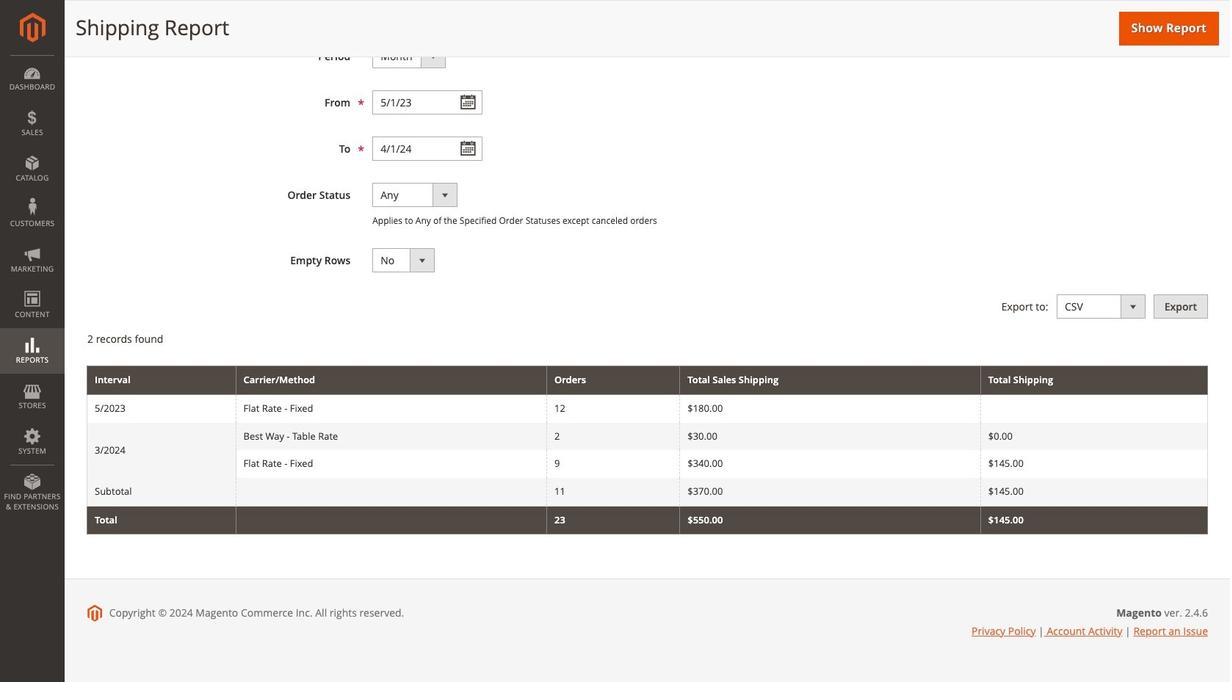Task type: locate. For each thing, give the bounding box(es) containing it.
menu bar
[[0, 55, 65, 520]]

None text field
[[373, 137, 483, 161]]

None text field
[[373, 90, 483, 115]]



Task type: describe. For each thing, give the bounding box(es) containing it.
magento admin panel image
[[19, 12, 45, 43]]



Task type: vqa. For each thing, say whether or not it's contained in the screenshot.
menu bar
yes



